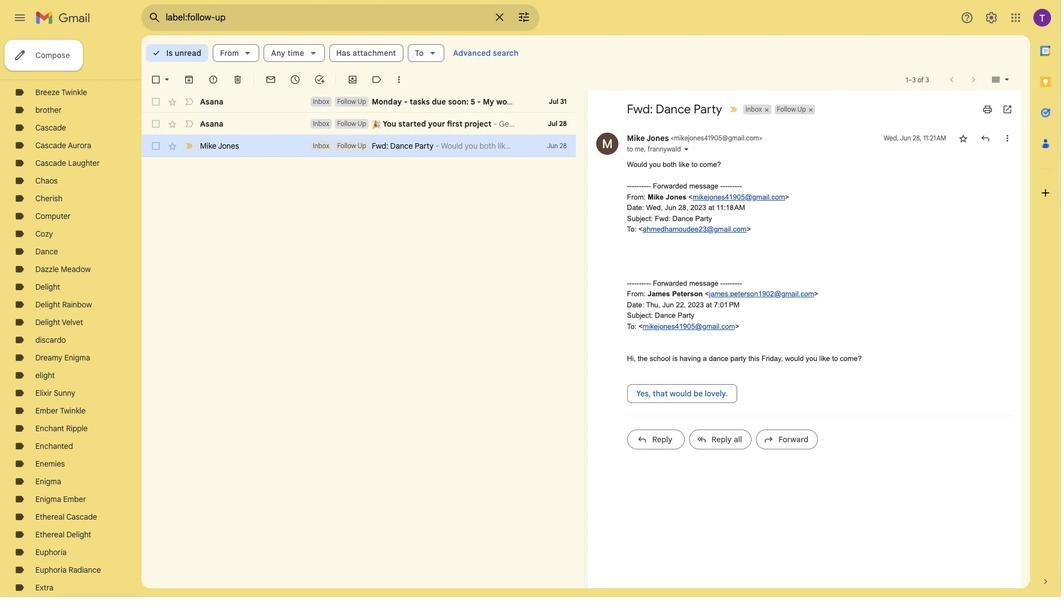 Task type: locate. For each thing, give the bounding box(es) containing it.
enigma for enigma link
[[35, 477, 61, 487]]

from: down would
[[627, 193, 646, 201]]

0 vertical spatial like
[[679, 160, 690, 169]]

1 asana from the top
[[200, 97, 224, 107]]

party down the 22,
[[678, 311, 695, 320]]

ethereal for ethereal cascade
[[35, 512, 65, 522]]

reply for reply
[[653, 434, 673, 444]]

cherish
[[35, 194, 63, 203]]

0 vertical spatial forwarded
[[653, 182, 688, 190]]

you left the both
[[649, 160, 661, 169]]

computer
[[35, 211, 71, 221]]

mike inside row
[[200, 141, 217, 151]]

enchant
[[35, 424, 64, 433]]

up down move to inbox "image" on the top of page
[[358, 97, 366, 106]]

0 vertical spatial twinkle
[[61, 87, 87, 97]]

dazzle
[[35, 264, 59, 274]]

2 ethereal from the top
[[35, 530, 65, 540]]

ahmedhamoudee23@gmail.com
[[643, 225, 747, 233]]

28 for jul 28
[[559, 119, 567, 128]]

wed,
[[884, 134, 899, 142], [646, 203, 663, 212]]

2 3 from the left
[[926, 75, 929, 84]]

2 horizontal spatial fwd:
[[655, 214, 671, 223]]

forward link
[[756, 429, 818, 449]]

0 horizontal spatial fwd:
[[372, 141, 388, 151]]

28,
[[913, 134, 922, 142], [679, 203, 689, 212]]

0 vertical spatial to:
[[627, 225, 637, 233]]

your
[[428, 119, 445, 129]]

at
[[709, 203, 715, 212], [706, 300, 712, 309]]

11:21 am
[[924, 134, 947, 142]]

enigma
[[64, 353, 90, 363], [35, 477, 61, 487], [35, 494, 61, 504]]

1 ethereal from the top
[[35, 512, 65, 522]]

row
[[142, 91, 576, 113], [142, 113, 576, 135], [142, 135, 576, 157]]

like right friday,
[[820, 354, 830, 363]]

28, up ahmedhamoudee23@gmail.com on the right of page
[[679, 203, 689, 212]]

gmail image
[[35, 7, 96, 29]]

asana down report spam icon
[[200, 97, 224, 107]]

delight down dazzle
[[35, 282, 60, 292]]

wed, up ahmedhamoudee23@gmail.com link
[[646, 203, 663, 212]]

0 vertical spatial jul
[[549, 97, 559, 106]]

cozy link
[[35, 229, 53, 239]]

navigation
[[0, 35, 142, 597]]

jul 31
[[549, 97, 567, 106]]

2 subject: from the top
[[627, 311, 653, 320]]

any
[[271, 48, 286, 58]]

1 vertical spatial ethereal
[[35, 530, 65, 540]]

enchanted
[[35, 441, 73, 451]]

fwd: up me
[[627, 102, 653, 117]]

0 vertical spatial come?
[[700, 160, 721, 169]]

delete image
[[232, 74, 243, 85]]

cozy
[[35, 229, 53, 239]]

0 vertical spatial date:
[[627, 203, 644, 212]]

this
[[749, 354, 760, 363]]

ethereal delight
[[35, 530, 91, 540]]

enigma right dreamy
[[64, 353, 90, 363]]

reply link
[[627, 429, 685, 449]]

from: left 'james'
[[627, 290, 646, 298]]

party inside ---------- forwarded message --------- from: james peterson < james.peterson1902@gmail.com > date: thu, jun 22, 2023 at 7:01 pm subject: dance party to:  < mikejones41905@gmail.com >
[[678, 311, 695, 320]]

1 vertical spatial to
[[692, 160, 698, 169]]

friday,
[[762, 354, 783, 363]]

subject: inside ---------- forwarded message --------- from: james peterson < james.peterson1902@gmail.com > date: thu, jun 22, 2023 at 7:01 pm subject: dance party to:  < mikejones41905@gmail.com >
[[627, 311, 653, 320]]

forwarded inside ---------- forwarded message --------- from: james peterson < james.peterson1902@gmail.com > date: thu, jun 22, 2023 at 7:01 pm subject: dance party to:  < mikejones41905@gmail.com >
[[653, 279, 688, 287]]

forwarded for peterson
[[653, 279, 688, 287]]

asana for jul 28
[[200, 119, 224, 129]]

snooze image
[[290, 74, 301, 85]]

3
[[913, 75, 916, 84], [926, 75, 929, 84]]

message up peterson
[[690, 279, 719, 287]]

1 vertical spatial subject:
[[627, 311, 653, 320]]

jones for mike jones < mikejones41905@gmail.com >
[[647, 133, 669, 143]]

chaos link
[[35, 176, 58, 186]]

from button
[[213, 44, 260, 62]]

cascade down cascade link on the top left of the page
[[35, 140, 66, 150]]

1 vertical spatial message
[[690, 279, 719, 287]]

None checkbox
[[150, 96, 161, 107]]

delight rainbow
[[35, 300, 92, 310]]

mikejones41905@gmail.com inside ---------- forwarded message --------- from: mike jones < mikejones41905@gmail.com > date: wed, jun 28, 2023 at 11:18 am subject: fwd: dance party to:  < ahmedhamoudee23@gmail.com >
[[693, 193, 785, 201]]

1 vertical spatial fwd:
[[372, 141, 388, 151]]

ember up "ethereal cascade" link at the bottom of the page
[[63, 494, 86, 504]]

0 horizontal spatial 28,
[[679, 203, 689, 212]]

ahmedhamoudee23@gmail.com link
[[643, 225, 747, 233]]

fwd: down the 🎉 icon
[[372, 141, 388, 151]]

come?
[[700, 160, 721, 169], [840, 354, 862, 363]]

2 from: from the top
[[627, 290, 646, 298]]

28 down 31
[[559, 119, 567, 128]]

ethereal for ethereal delight
[[35, 530, 65, 540]]

<
[[671, 134, 674, 142], [689, 193, 693, 201], [639, 225, 643, 233], [705, 290, 709, 298], [639, 322, 643, 330]]

1 from: from the top
[[627, 193, 646, 201]]

message inside ---------- forwarded message --------- from: james peterson < james.peterson1902@gmail.com > date: thu, jun 22, 2023 at 7:01 pm subject: dance party to:  < mikejones41905@gmail.com >
[[690, 279, 719, 287]]

delight link
[[35, 282, 60, 292]]

laughter
[[68, 158, 100, 168]]

up for row containing mike jones
[[358, 142, 366, 150]]

jun left the 22,
[[663, 300, 674, 309]]

2 row from the top
[[142, 113, 576, 135]]

None search field
[[142, 4, 540, 31]]

0 vertical spatial asana
[[200, 97, 224, 107]]

jul up jun 28
[[548, 119, 558, 128]]

dance up dazzle
[[35, 247, 58, 257]]

twinkle up ripple
[[60, 406, 86, 416]]

asana
[[200, 97, 224, 107], [200, 119, 224, 129]]

you right friday,
[[806, 354, 818, 363]]

party inside ---------- forwarded message --------- from: mike jones < mikejones41905@gmail.com > date: wed, jun 28, 2023 at 11:18 am subject: fwd: dance party to:  < ahmedhamoudee23@gmail.com >
[[696, 214, 712, 223]]

search
[[493, 48, 519, 58]]

wed, left '11:21 am'
[[884, 134, 899, 142]]

1 horizontal spatial wed,
[[884, 134, 899, 142]]

you
[[383, 119, 397, 129]]

1 date: from the top
[[627, 203, 644, 212]]

0 vertical spatial 28,
[[913, 134, 922, 142]]

jun inside ---------- forwarded message --------- from: james peterson < james.peterson1902@gmail.com > date: thu, jun 22, 2023 at 7:01 pm subject: dance party to:  < mikejones41905@gmail.com >
[[663, 300, 674, 309]]

message inside ---------- forwarded message --------- from: mike jones < mikejones41905@gmail.com > date: wed, jun 28, 2023 at 11:18 am subject: fwd: dance party to:  < ahmedhamoudee23@gmail.com >
[[690, 182, 719, 190]]

forwarded
[[653, 182, 688, 190], [653, 279, 688, 287]]

jun inside ---------- forwarded message --------- from: mike jones < mikejones41905@gmail.com > date: wed, jun 28, 2023 at 11:18 am subject: fwd: dance party to:  < ahmedhamoudee23@gmail.com >
[[665, 203, 677, 212]]

clear search image
[[489, 6, 511, 28]]

fwd:
[[627, 102, 653, 117], [372, 141, 388, 151], [655, 214, 671, 223]]

unread
[[175, 48, 201, 58]]

jones
[[647, 133, 669, 143], [218, 141, 239, 151], [666, 193, 687, 201]]

fwd: up ahmedhamoudee23@gmail.com on the right of page
[[655, 214, 671, 223]]

cascade aurora
[[35, 140, 91, 150]]

date: inside ---------- forwarded message --------- from: mike jones < mikejones41905@gmail.com > date: wed, jun 28, 2023 at 11:18 am subject: fwd: dance party to:  < ahmedhamoudee23@gmail.com >
[[627, 203, 644, 212]]

0 vertical spatial wed,
[[884, 134, 899, 142]]

mikejones41905@gmail.com up show details icon
[[674, 134, 759, 142]]

1 vertical spatial to:
[[627, 322, 637, 330]]

dance up ahmedhamoudee23@gmail.com on the right of page
[[673, 214, 694, 223]]

subject: down thu,
[[627, 311, 653, 320]]

0 horizontal spatial would
[[670, 388, 692, 398]]

2 euphoria from the top
[[35, 565, 67, 575]]

inbox button
[[744, 104, 763, 114]]

enigma down enigma link
[[35, 494, 61, 504]]

breeze twinkle
[[35, 87, 87, 97]]

1 vertical spatial wed,
[[646, 203, 663, 212]]

archive image
[[184, 74, 195, 85]]

0 vertical spatial mikejones41905@gmail.com
[[674, 134, 759, 142]]

1 vertical spatial 2023
[[688, 300, 704, 309]]

0 vertical spatial at
[[709, 203, 715, 212]]

support image
[[961, 11, 974, 24]]

mikejones41905@gmail.com link up 11:18 am
[[693, 193, 785, 201]]

compose
[[35, 50, 70, 60]]

cascade down brother
[[35, 123, 66, 133]]

jul left 31
[[549, 97, 559, 106]]

1 vertical spatial euphoria
[[35, 565, 67, 575]]

date: left thu,
[[627, 300, 644, 309]]

advanced search options image
[[513, 6, 535, 28]]

ethereal cascade link
[[35, 512, 97, 522]]

3 row from the top
[[142, 135, 576, 157]]

breeze twinkle link
[[35, 87, 87, 97]]

dance link
[[35, 247, 58, 257]]

1 vertical spatial jul
[[548, 119, 558, 128]]

forward
[[779, 434, 809, 444]]

show details image
[[683, 146, 690, 153]]

1 vertical spatial 28
[[560, 142, 567, 150]]

follow up right inbox button
[[777, 105, 806, 113]]

0 horizontal spatial 3
[[913, 75, 916, 84]]

dance
[[656, 102, 691, 117], [390, 141, 413, 151], [673, 214, 694, 223], [35, 247, 58, 257], [655, 311, 676, 320]]

1 vertical spatial mikejones41905@gmail.com link
[[643, 322, 735, 330]]

rainbow
[[62, 300, 92, 310]]

ripple
[[66, 424, 88, 433]]

wed, inside cell
[[884, 134, 899, 142]]

at left '7:01 pm'
[[706, 300, 712, 309]]

delight velvet
[[35, 317, 83, 327]]

0 vertical spatial message
[[690, 182, 719, 190]]

euphoria down ethereal delight "link"
[[35, 547, 67, 557]]

brother
[[35, 105, 62, 115]]

to me , frannywald
[[627, 145, 681, 153]]

2023 for dance
[[691, 203, 707, 212]]

1 reply from the left
[[653, 434, 673, 444]]

date: down would
[[627, 203, 644, 212]]

2 message from the top
[[690, 279, 719, 287]]

28 down jul 28
[[560, 142, 567, 150]]

ethereal delight link
[[35, 530, 91, 540]]

message
[[690, 182, 719, 190], [690, 279, 719, 287]]

0 horizontal spatial mike
[[200, 141, 217, 151]]

> inside mike jones < mikejones41905@gmail.com >
[[759, 134, 763, 142]]

1 horizontal spatial would
[[785, 354, 804, 363]]

mikejones41905@gmail.com down the 22,
[[643, 322, 735, 330]]

0 vertical spatial euphoria
[[35, 547, 67, 557]]

at left 11:18 am
[[709, 203, 715, 212]]

0 vertical spatial 28
[[559, 119, 567, 128]]

reply down that
[[653, 434, 673, 444]]

0 horizontal spatial come?
[[700, 160, 721, 169]]

2 vertical spatial fwd:
[[655, 214, 671, 223]]

any time
[[271, 48, 304, 58]]

>
[[759, 134, 763, 142], [785, 193, 790, 201], [747, 225, 751, 233], [815, 290, 819, 298], [735, 322, 740, 330]]

0 horizontal spatial wed,
[[646, 203, 663, 212]]

all
[[734, 434, 742, 444]]

2 horizontal spatial mike
[[648, 193, 664, 201]]

at inside ---------- forwarded message --------- from: james peterson < james.peterson1902@gmail.com > date: thu, jun 22, 2023 at 7:01 pm subject: dance party to:  < mikejones41905@gmail.com >
[[706, 300, 712, 309]]

enchant ripple link
[[35, 424, 88, 433]]

like right the both
[[679, 160, 690, 169]]

jun down jul 28
[[547, 142, 558, 150]]

dreamy
[[35, 353, 62, 363]]

1 subject: from the top
[[627, 214, 653, 223]]

ember up enchant
[[35, 406, 58, 416]]

1 horizontal spatial reply
[[712, 434, 732, 444]]

enemies link
[[35, 459, 65, 469]]

at inside ---------- forwarded message --------- from: mike jones < mikejones41905@gmail.com > date: wed, jun 28, 2023 at 11:18 am subject: fwd: dance party to:  < ahmedhamoudee23@gmail.com >
[[709, 203, 715, 212]]

more image
[[394, 74, 405, 85]]

mikejones41905@gmail.com up 11:18 am
[[693, 193, 785, 201]]

delight up 'discardo'
[[35, 317, 60, 327]]

1 vertical spatial at
[[706, 300, 712, 309]]

brother link
[[35, 105, 62, 115]]

to
[[627, 145, 633, 153], [692, 160, 698, 169], [832, 354, 838, 363]]

1 forwarded from the top
[[653, 182, 688, 190]]

jun
[[900, 134, 911, 142], [547, 142, 558, 150], [665, 203, 677, 212], [663, 300, 674, 309]]

2 vertical spatial mikejones41905@gmail.com
[[643, 322, 735, 330]]

3 right of on the top of the page
[[926, 75, 929, 84]]

1 vertical spatial enigma
[[35, 477, 61, 487]]

from: inside ---------- forwarded message --------- from: mike jones < mikejones41905@gmail.com > date: wed, jun 28, 2023 at 11:18 am subject: fwd: dance party to:  < ahmedhamoudee23@gmail.com >
[[627, 193, 646, 201]]

1 vertical spatial twinkle
[[60, 406, 86, 416]]

up right inbox button
[[798, 105, 806, 113]]

🎉 image
[[372, 120, 381, 129]]

2023 up ahmedhamoudee23@gmail.com link
[[691, 203, 707, 212]]

cascade for cascade aurora
[[35, 140, 66, 150]]

1 vertical spatial 28,
[[679, 203, 689, 212]]

main menu image
[[13, 11, 27, 24]]

delight for delight velvet
[[35, 317, 60, 327]]

follow up left fwd: dance party -
[[337, 142, 366, 150]]

cascade for cascade laughter
[[35, 158, 66, 168]]

0 vertical spatial ethereal
[[35, 512, 65, 522]]

2 reply from the left
[[712, 434, 732, 444]]

party up mike jones < mikejones41905@gmail.com >
[[694, 102, 723, 117]]

dance down thu,
[[655, 311, 676, 320]]

jun left '11:21 am'
[[900, 134, 911, 142]]

mikejones41905@gmail.com link down the 22,
[[643, 322, 735, 330]]

0 vertical spatial would
[[785, 354, 804, 363]]

delight down delight 'link'
[[35, 300, 60, 310]]

28, left '11:21 am'
[[913, 134, 922, 142]]

at for 11:18 am
[[709, 203, 715, 212]]

2023 inside ---------- forwarded message --------- from: james peterson < james.peterson1902@gmail.com > date: thu, jun 22, 2023 at 7:01 pm subject: dance party to:  < mikejones41905@gmail.com >
[[688, 300, 704, 309]]

2023 inside ---------- forwarded message --------- from: mike jones < mikejones41905@gmail.com > date: wed, jun 28, 2023 at 11:18 am subject: fwd: dance party to:  < ahmedhamoudee23@gmail.com >
[[691, 203, 707, 212]]

forwarded up 'james'
[[653, 279, 688, 287]]

ethereal down enigma ember link in the left bottom of the page
[[35, 512, 65, 522]]

1 horizontal spatial mike
[[627, 133, 645, 143]]

euphoria radiance link
[[35, 565, 101, 575]]

2 vertical spatial to
[[832, 354, 838, 363]]

0 vertical spatial ember
[[35, 406, 58, 416]]

mike inside ---------- forwarded message --------- from: mike jones < mikejones41905@gmail.com > date: wed, jun 28, 2023 at 11:18 am subject: fwd: dance party to:  < ahmedhamoudee23@gmail.com >
[[648, 193, 664, 201]]

0 vertical spatial enigma
[[64, 353, 90, 363]]

2023 for party
[[688, 300, 704, 309]]

2 date: from the top
[[627, 300, 644, 309]]

james.peterson1902@gmail.com link
[[709, 290, 815, 298]]

like
[[679, 160, 690, 169], [820, 354, 830, 363]]

follow up
[[337, 97, 366, 106], [777, 105, 806, 113], [337, 119, 366, 128], [337, 142, 366, 150]]

1 vertical spatial would
[[670, 388, 692, 398]]

0 vertical spatial fwd:
[[627, 102, 653, 117]]

up left fwd: dance party -
[[358, 142, 366, 150]]

0 vertical spatial to
[[627, 145, 633, 153]]

forwarded for jones
[[653, 182, 688, 190]]

1 vertical spatial from:
[[627, 290, 646, 298]]

2 asana from the top
[[200, 119, 224, 129]]

row down the 🎉 icon
[[142, 135, 576, 157]]

follow up down move to inbox "image" on the top of page
[[337, 97, 366, 106]]

1 horizontal spatial 3
[[926, 75, 929, 84]]

dance up mike jones < mikejones41905@gmail.com >
[[656, 102, 691, 117]]

from
[[220, 48, 239, 58]]

forwarded down the both
[[653, 182, 688, 190]]

date: for date: thu, jun 22, 2023 at 7:01 pm
[[627, 300, 644, 309]]

my
[[483, 97, 494, 107]]

0 horizontal spatial to
[[627, 145, 633, 153]]

cascade up "chaos" link
[[35, 158, 66, 168]]

1 vertical spatial like
[[820, 354, 830, 363]]

subject: inside ---------- forwarded message --------- from: mike jones < mikejones41905@gmail.com > date: wed, jun 28, 2023 at 11:18 am subject: fwd: dance party to:  < ahmedhamoudee23@gmail.com >
[[627, 214, 653, 223]]

euphoria down euphoria link
[[35, 565, 67, 575]]

row down move to inbox "image" on the top of page
[[142, 91, 576, 113]]

date: for date: wed, jun 28, 2023 at 11:18 am
[[627, 203, 644, 212]]

navigation containing compose
[[0, 35, 142, 597]]

follow
[[337, 97, 356, 106], [777, 105, 796, 113], [337, 119, 356, 128], [337, 142, 356, 150]]

2 to: from the top
[[627, 322, 637, 330]]

1 3 from the left
[[913, 75, 916, 84]]

0 horizontal spatial reply
[[653, 434, 673, 444]]

date: inside ---------- forwarded message --------- from: james peterson < james.peterson1902@gmail.com > date: thu, jun 22, 2023 at 7:01 pm subject: dance party to:  < mikejones41905@gmail.com >
[[627, 300, 644, 309]]

1 euphoria from the top
[[35, 547, 67, 557]]

1 to: from the top
[[627, 225, 637, 233]]

None checkbox
[[150, 74, 161, 85], [150, 118, 161, 129], [150, 140, 161, 151], [150, 74, 161, 85], [150, 118, 161, 129], [150, 140, 161, 151]]

3 left of on the top of the page
[[913, 75, 916, 84]]

fwd: inside ---------- forwarded message --------- from: mike jones < mikejones41905@gmail.com > date: wed, jun 28, 2023 at 11:18 am subject: fwd: dance party to:  < ahmedhamoudee23@gmail.com >
[[655, 214, 671, 223]]

1 vertical spatial date:
[[627, 300, 644, 309]]

0 vertical spatial from:
[[627, 193, 646, 201]]

1 horizontal spatial come?
[[840, 354, 862, 363]]

dreamy enigma
[[35, 353, 90, 363]]

me
[[635, 145, 644, 153]]

would right friday,
[[785, 354, 804, 363]]

party up ahmedhamoudee23@gmail.com on the right of page
[[696, 214, 712, 223]]

enigma down enemies link on the bottom
[[35, 477, 61, 487]]

fwd: inside row
[[372, 141, 388, 151]]

reply left all at bottom
[[712, 434, 732, 444]]

follow up left the 🎉 icon
[[337, 119, 366, 128]]

dance down started
[[390, 141, 413, 151]]

twinkle for breeze twinkle
[[61, 87, 87, 97]]

ethereal up euphoria link
[[35, 530, 65, 540]]

0 horizontal spatial ember
[[35, 406, 58, 416]]

2 forwarded from the top
[[653, 279, 688, 287]]

would left be on the right bottom of page
[[670, 388, 692, 398]]

2023
[[691, 203, 707, 212], [688, 300, 704, 309]]

2 vertical spatial enigma
[[35, 494, 61, 504]]

0 vertical spatial 2023
[[691, 203, 707, 212]]

row down the monday
[[142, 113, 576, 135]]

5
[[471, 97, 475, 107]]

1 vertical spatial forwarded
[[653, 279, 688, 287]]

1 horizontal spatial fwd:
[[627, 102, 653, 117]]

0 horizontal spatial like
[[679, 160, 690, 169]]

2023 down peterson
[[688, 300, 704, 309]]

monday - tasks due soon: 5 - my workspace
[[372, 97, 537, 107]]

tab list
[[1031, 35, 1062, 557]]

lovely.
[[705, 388, 728, 398]]

up left the 🎉 icon
[[358, 119, 366, 128]]

jun inside row
[[547, 142, 558, 150]]

subject: down would
[[627, 214, 653, 223]]

mike jones
[[200, 141, 239, 151]]

1 horizontal spatial 28,
[[913, 134, 922, 142]]

message up 11:18 am
[[690, 182, 719, 190]]

monday
[[372, 97, 402, 107]]

1 horizontal spatial ember
[[63, 494, 86, 504]]

forwarded inside ---------- forwarded message --------- from: mike jones < mikejones41905@gmail.com > date: wed, jun 28, 2023 at 11:18 am subject: fwd: dance party to:  < ahmedhamoudee23@gmail.com >
[[653, 182, 688, 190]]

cascade for cascade link on the top left of the page
[[35, 123, 66, 133]]

twinkle right breeze
[[61, 87, 87, 97]]

asana up mike jones
[[200, 119, 224, 129]]

would inside the yes, that would be lovely. 'button'
[[670, 388, 692, 398]]

from: inside ---------- forwarded message --------- from: james peterson < james.peterson1902@gmail.com > date: thu, jun 22, 2023 at 7:01 pm subject: dance party to:  < mikejones41905@gmail.com >
[[627, 290, 646, 298]]

1 vertical spatial mikejones41905@gmail.com
[[693, 193, 785, 201]]

0 vertical spatial you
[[649, 160, 661, 169]]

none checkbox inside fwd: dance party main content
[[150, 96, 161, 107]]

mikejones41905@gmail.com inside mike jones < mikejones41905@gmail.com >
[[674, 134, 759, 142]]

0 vertical spatial subject:
[[627, 214, 653, 223]]

follow for row containing mike jones
[[337, 142, 356, 150]]

up inside button
[[798, 105, 806, 113]]

1 message from the top
[[690, 182, 719, 190]]

follow for 2nd row from the bottom
[[337, 119, 356, 128]]

1 vertical spatial you
[[806, 354, 818, 363]]

twinkle
[[61, 87, 87, 97], [60, 406, 86, 416]]

1 vertical spatial asana
[[200, 119, 224, 129]]

jun up ahmedhamoudee23@gmail.com on the right of page
[[665, 203, 677, 212]]

jun inside cell
[[900, 134, 911, 142]]



Task type: vqa. For each thing, say whether or not it's contained in the screenshot.
Any time dropdown button
yes



Task type: describe. For each thing, give the bounding box(es) containing it.
enigma link
[[35, 477, 61, 487]]

euphoria for euphoria link
[[35, 547, 67, 557]]

2 horizontal spatial to
[[832, 354, 838, 363]]

yes,
[[637, 388, 651, 398]]

has attachment button
[[329, 44, 403, 62]]

has attachment
[[336, 48, 396, 58]]

Search mail text field
[[166, 12, 487, 23]]

fwd: dance party main content
[[142, 35, 1031, 588]]

1 horizontal spatial you
[[806, 354, 818, 363]]

0 horizontal spatial you
[[649, 160, 661, 169]]

---------- forwarded message --------- from: mike jones < mikejones41905@gmail.com > date: wed, jun 28, 2023 at 11:18 am subject: fwd: dance party to:  < ahmedhamoudee23@gmail.com >
[[627, 182, 790, 233]]

cascade aurora link
[[35, 140, 91, 150]]

yes, that would be lovely.
[[637, 388, 728, 398]]

james
[[648, 290, 670, 298]]

inbox inside button
[[746, 105, 762, 113]]

28, inside ---------- forwarded message --------- from: mike jones < mikejones41905@gmail.com > date: wed, jun 28, 2023 at 11:18 am subject: fwd: dance party to:  < ahmedhamoudee23@gmail.com >
[[679, 203, 689, 212]]

hi, the school is having a dance party this friday, would you like to come?
[[627, 354, 862, 363]]

mark as unread image
[[265, 74, 276, 85]]

enigma ember link
[[35, 494, 86, 504]]

1
[[906, 75, 909, 84]]

is
[[673, 354, 678, 363]]

elixir
[[35, 388, 52, 398]]

computer link
[[35, 211, 71, 221]]

tasks
[[410, 97, 430, 107]]

velvet
[[62, 317, 83, 327]]

elixir sunny
[[35, 388, 75, 398]]

euphoria for euphoria radiance
[[35, 565, 67, 575]]

delight for delight rainbow
[[35, 300, 60, 310]]

follow up for third row from the bottom
[[337, 97, 366, 106]]

compose button
[[4, 40, 83, 71]]

wed, jun 28, 11:21 am cell
[[884, 133, 947, 144]]

1 – 3 of 3
[[906, 75, 929, 84]]

not starred image
[[958, 133, 969, 144]]

1 horizontal spatial to
[[692, 160, 698, 169]]

advanced
[[453, 48, 491, 58]]

< inside mike jones < mikejones41905@gmail.com >
[[671, 134, 674, 142]]

dance inside ---------- forwarded message --------- from: mike jones < mikejones41905@gmail.com > date: wed, jun 28, 2023 at 11:18 am subject: fwd: dance party to:  < ahmedhamoudee23@gmail.com >
[[673, 214, 694, 223]]

subject: for <
[[627, 214, 653, 223]]

that
[[653, 388, 668, 398]]

ethereal cascade
[[35, 512, 97, 522]]

reply for reply all
[[712, 434, 732, 444]]

31
[[560, 97, 567, 106]]

,
[[644, 145, 646, 153]]

to
[[415, 48, 424, 58]]

is unread button
[[146, 44, 209, 62]]

cascade laughter
[[35, 158, 100, 168]]

from: for date: wed, jun 28, 2023 at 11:18 am
[[627, 193, 646, 201]]

to: inside ---------- forwarded message --------- from: james peterson < james.peterson1902@gmail.com > date: thu, jun 22, 2023 at 7:01 pm subject: dance party to:  < mikejones41905@gmail.com >
[[627, 322, 637, 330]]

extra
[[35, 583, 54, 593]]

follow up button
[[775, 104, 807, 114]]

frannywald
[[648, 145, 681, 153]]

1 vertical spatial come?
[[840, 354, 862, 363]]

having
[[680, 354, 701, 363]]

mikejones41905@gmail.com inside ---------- forwarded message --------- from: james peterson < james.peterson1902@gmail.com > date: thu, jun 22, 2023 at 7:01 pm subject: dance party to:  < mikejones41905@gmail.com >
[[643, 322, 735, 330]]

of
[[918, 75, 924, 84]]

jul 28
[[548, 119, 567, 128]]

report spam image
[[208, 74, 219, 85]]

11:18 am
[[717, 203, 745, 212]]

euphoria radiance
[[35, 565, 101, 575]]

follow for third row from the bottom
[[337, 97, 356, 106]]

22,
[[676, 300, 686, 309]]

extra link
[[35, 583, 54, 593]]

wed, inside ---------- forwarded message --------- from: mike jones < mikejones41905@gmail.com > date: wed, jun 28, 2023 at 11:18 am subject: fwd: dance party to:  < ahmedhamoudee23@gmail.com >
[[646, 203, 663, 212]]

school
[[650, 354, 671, 363]]

jones for mike jones
[[218, 141, 239, 151]]

dance inside ---------- forwarded message --------- from: james peterson < james.peterson1902@gmail.com > date: thu, jun 22, 2023 at 7:01 pm subject: dance party to:  < mikejones41905@gmail.com >
[[655, 311, 676, 320]]

breeze
[[35, 87, 60, 97]]

the
[[638, 354, 648, 363]]

1 vertical spatial ember
[[63, 494, 86, 504]]

meadow
[[61, 264, 91, 274]]

ember twinkle link
[[35, 406, 86, 416]]

soon:
[[448, 97, 469, 107]]

cascade link
[[35, 123, 66, 133]]

1 horizontal spatial like
[[820, 354, 830, 363]]

at for 7:01 pm
[[706, 300, 712, 309]]

first
[[447, 119, 463, 129]]

28 for jun 28
[[560, 142, 567, 150]]

thu,
[[646, 300, 661, 309]]

mike for mike jones < mikejones41905@gmail.com >
[[627, 133, 645, 143]]

ember twinkle
[[35, 406, 86, 416]]

up for third row from the bottom
[[358, 97, 366, 106]]

mike jones cell
[[627, 133, 763, 143]]

follow inside follow up button
[[777, 105, 796, 113]]

started
[[399, 119, 426, 129]]

discardo
[[35, 335, 66, 345]]

subject: for mikejones41905@gmail.com
[[627, 311, 653, 320]]

elight
[[35, 370, 55, 380]]

fwd: for fwd: dance party
[[627, 102, 653, 117]]

party down started
[[415, 141, 434, 151]]

delight velvet link
[[35, 317, 83, 327]]

28, inside cell
[[913, 134, 922, 142]]

is
[[166, 48, 173, 58]]

settings image
[[985, 11, 999, 24]]

peterson
[[672, 290, 703, 298]]

project
[[465, 119, 492, 129]]

james.peterson1902@gmail.com
[[709, 290, 815, 298]]

fwd: for fwd: dance party -
[[372, 141, 388, 151]]

mike for mike jones
[[200, 141, 217, 151]]

cascade up 'ethereal delight'
[[66, 512, 97, 522]]

twinkle for ember twinkle
[[60, 406, 86, 416]]

follow up for 2nd row from the bottom
[[337, 119, 366, 128]]

party
[[731, 354, 747, 363]]

to: inside ---------- forwarded message --------- from: mike jones < mikejones41905@gmail.com > date: wed, jun 28, 2023 at 11:18 am subject: fwd: dance party to:  < ahmedhamoudee23@gmail.com >
[[627, 225, 637, 233]]

delight rainbow link
[[35, 300, 92, 310]]

labels image
[[372, 74, 383, 85]]

7:01 pm
[[714, 300, 740, 309]]

search mail image
[[145, 8, 165, 28]]

time
[[288, 48, 304, 58]]

row containing mike jones
[[142, 135, 576, 157]]

cherish link
[[35, 194, 63, 203]]

add to tasks image
[[314, 74, 325, 85]]

yes, that would be lovely. button
[[627, 384, 737, 403]]

Not starred checkbox
[[958, 133, 969, 144]]

enemies
[[35, 459, 65, 469]]

toggle split pane mode image
[[991, 74, 1002, 85]]

delight for delight 'link'
[[35, 282, 60, 292]]

elight link
[[35, 370, 55, 380]]

enchant ripple
[[35, 424, 88, 433]]

dazzle meadow link
[[35, 264, 91, 274]]

follow up inside button
[[777, 105, 806, 113]]

message for mikejones41905@gmail.com
[[690, 182, 719, 190]]

jones inside ---------- forwarded message --------- from: mike jones < mikejones41905@gmail.com > date: wed, jun 28, 2023 at 11:18 am subject: fwd: dance party to:  < ahmedhamoudee23@gmail.com >
[[666, 193, 687, 201]]

follow up for row containing mike jones
[[337, 142, 366, 150]]

both
[[663, 160, 677, 169]]

message for james.peterson1902@gmail.com
[[690, 279, 719, 287]]

0 vertical spatial mikejones41905@gmail.com link
[[693, 193, 785, 201]]

asana for jul 31
[[200, 97, 224, 107]]

enigma for enigma ember
[[35, 494, 61, 504]]

1 row from the top
[[142, 91, 576, 113]]

reply all
[[712, 434, 742, 444]]

fwd: dance party -
[[372, 141, 441, 151]]

would you both like to come?
[[627, 160, 721, 169]]

any time button
[[264, 44, 325, 62]]

delight down ethereal cascade
[[67, 530, 91, 540]]

jun 28
[[547, 142, 567, 150]]

jul for jul 31
[[549, 97, 559, 106]]

advanced search button
[[449, 43, 523, 63]]

move to inbox image
[[347, 74, 358, 85]]

from: for date: thu, jun 22, 2023 at 7:01 pm
[[627, 290, 646, 298]]

dance
[[709, 354, 729, 363]]

jul for jul 28
[[548, 119, 558, 128]]

up for 2nd row from the bottom
[[358, 119, 366, 128]]

would
[[627, 160, 648, 169]]



